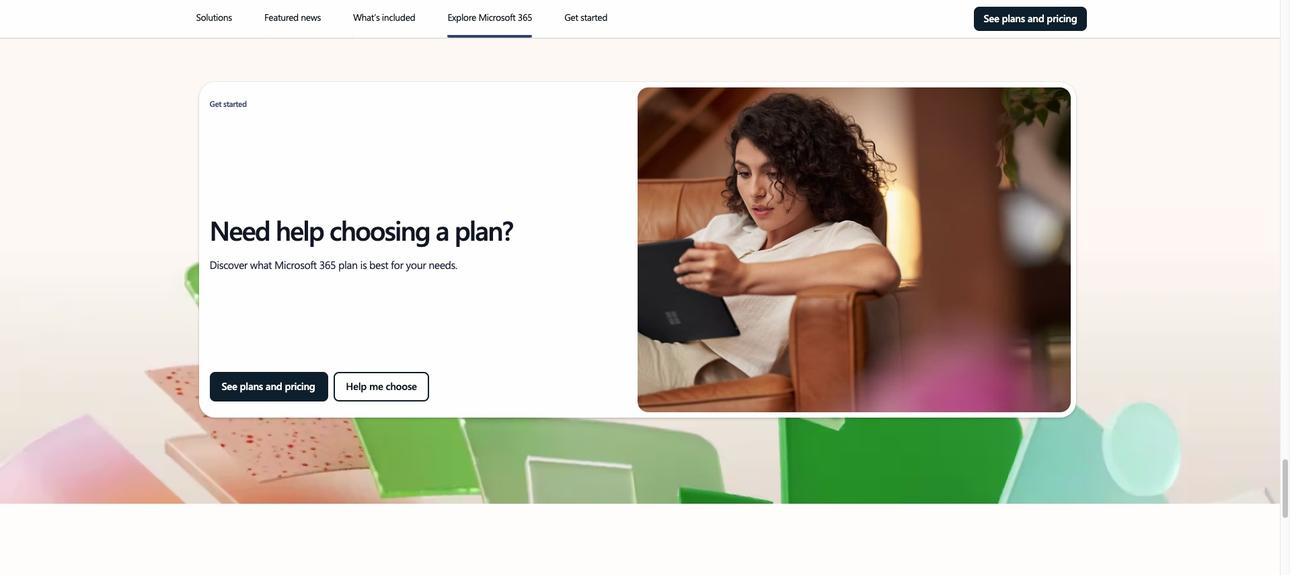 Task type: describe. For each thing, give the bounding box(es) containing it.
1 vertical spatial see plans and pricing
[[222, 380, 316, 393]]

a women lying on sofa and checking her tablet image
[[638, 88, 1071, 413]]

plans inside in page navigation element
[[1002, 11, 1025, 25]]

help me choose link
[[334, 372, 429, 402]]

help me choose
[[346, 380, 417, 393]]

see plans and pricing inside in page navigation element
[[984, 11, 1078, 25]]

and for the left see plans and pricing link
[[266, 380, 282, 393]]

0 horizontal spatial plans
[[240, 380, 263, 393]]

need
[[210, 212, 270, 248]]



Task type: vqa. For each thing, say whether or not it's contained in the screenshot.
the A variety of Surface devices. image
no



Task type: locate. For each thing, give the bounding box(es) containing it.
and for see plans and pricing link within the in page navigation element
[[1028, 11, 1045, 25]]

pricing for the left see plans and pricing link
[[285, 380, 315, 393]]

0 vertical spatial plans
[[1002, 11, 1025, 25]]

me
[[369, 380, 383, 393]]

1 vertical spatial see plans and pricing link
[[210, 372, 329, 402]]

and inside in page navigation element
[[1028, 11, 1045, 25]]

see plans and pricing
[[984, 11, 1078, 25], [222, 380, 316, 393]]

1 horizontal spatial see plans and pricing
[[984, 11, 1078, 25]]

0 horizontal spatial and
[[266, 380, 282, 393]]

1 vertical spatial see
[[222, 380, 237, 393]]

0 horizontal spatial see plans and pricing link
[[210, 372, 329, 402]]

and
[[1028, 11, 1045, 25], [266, 380, 282, 393]]

1 horizontal spatial and
[[1028, 11, 1045, 25]]

plans
[[1002, 11, 1025, 25], [240, 380, 263, 393]]

1 horizontal spatial plans
[[1002, 11, 1025, 25]]

see
[[984, 11, 1000, 25], [222, 380, 237, 393]]

see for the left see plans and pricing link
[[222, 380, 237, 393]]

see plans and pricing link inside in page navigation element
[[975, 7, 1087, 31]]

a
[[436, 212, 449, 248]]

see inside in page navigation element
[[984, 11, 1000, 25]]

in page navigation element
[[129, 0, 1151, 38]]

0 vertical spatial see
[[984, 11, 1000, 25]]

1 vertical spatial and
[[266, 380, 282, 393]]

help
[[346, 380, 367, 393]]

1 vertical spatial plans
[[240, 380, 263, 393]]

choose
[[386, 380, 417, 393]]

0 horizontal spatial see
[[222, 380, 237, 393]]

pricing inside in page navigation element
[[1047, 11, 1078, 25]]

explore microsoft 365 image
[[448, 35, 532, 38]]

0 vertical spatial pricing
[[1047, 11, 1078, 25]]

see plans and pricing link
[[975, 7, 1087, 31], [210, 372, 329, 402]]

see for see plans and pricing link within the in page navigation element
[[984, 11, 1000, 25]]

pricing for see plans and pricing link within the in page navigation element
[[1047, 11, 1078, 25]]

0 horizontal spatial see plans and pricing
[[222, 380, 316, 393]]

need help choosing a plan?
[[210, 212, 513, 248]]

1 vertical spatial pricing
[[285, 380, 315, 393]]

0 vertical spatial see plans and pricing
[[984, 11, 1078, 25]]

plan?
[[455, 212, 513, 248]]

0 vertical spatial and
[[1028, 11, 1045, 25]]

0 horizontal spatial pricing
[[285, 380, 315, 393]]

pricing
[[1047, 11, 1078, 25], [285, 380, 315, 393]]

choosing
[[330, 212, 430, 248]]

1 horizontal spatial see plans and pricing link
[[975, 7, 1087, 31]]

help
[[276, 212, 324, 248]]

1 horizontal spatial pricing
[[1047, 11, 1078, 25]]

0 vertical spatial see plans and pricing link
[[975, 7, 1087, 31]]

1 horizontal spatial see
[[984, 11, 1000, 25]]



